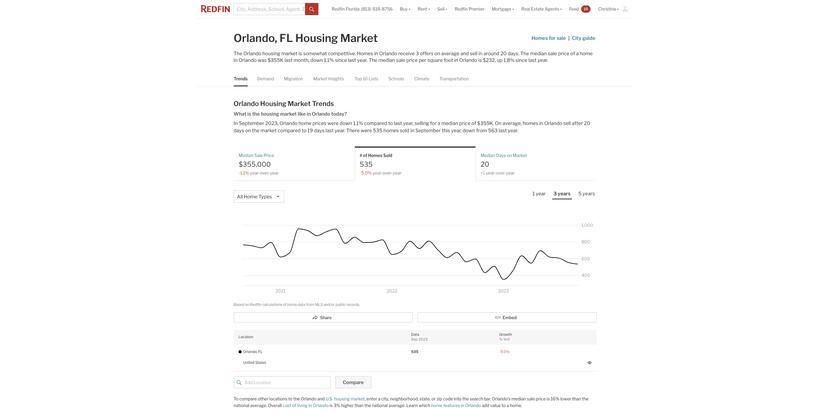 Task type: locate. For each thing, give the bounding box(es) containing it.
2 over- from the left
[[383, 170, 393, 176]]

0 horizontal spatial 5.0%
[[361, 170, 372, 176]]

0 horizontal spatial 3
[[416, 51, 419, 57]]

5
[[578, 191, 582, 197]]

estate
[[531, 6, 544, 12]]

0 horizontal spatial down
[[310, 57, 323, 63]]

518-
[[373, 6, 382, 12]]

transportation link
[[439, 71, 469, 87]]

0 horizontal spatial housing
[[260, 100, 286, 108]]

0 horizontal spatial sell
[[470, 51, 477, 57]]

5 years button
[[577, 191, 596, 199]]

on inside the orlando housing market is somewhat competitive. homes in orlando receive 3 offers on average and sell in around 20 days. the median sale price of a home in orlando was $355k last month, down 1.1% since last year. the median sale price per square foot in orlando is $232, up 1.8% since last year.
[[434, 51, 440, 57]]

▾ for rent ▾
[[428, 6, 430, 12]]

0 vertical spatial 535
[[373, 128, 382, 134]]

▾ for mortgage ▾
[[512, 6, 514, 12]]

since down days. at the top of the page
[[515, 57, 527, 63]]

mortgage ▾
[[492, 6, 514, 12]]

home left data
[[287, 303, 297, 307]]

sale
[[254, 153, 263, 158]]

sell inside in september 2023, orlando home prices were down 1.1% compared to last year, selling for a median price of $355k. on average, homes in orlando sell after 20 days on the market compared to 19 days last year. there were 535 homes sold in september this year, down from 563 last year.
[[563, 121, 571, 126]]

1 horizontal spatial 3
[[554, 191, 557, 197]]

1 horizontal spatial than
[[572, 397, 581, 402]]

on right based at the left of the page
[[245, 303, 249, 307]]

2 vertical spatial housing
[[334, 397, 350, 402]]

0 vertical spatial and
[[460, 51, 469, 57]]

over- for 20
[[496, 170, 506, 176]]

▾ for christina ▾
[[617, 6, 619, 12]]

square
[[427, 57, 443, 63]]

and left u.s.
[[317, 397, 325, 402]]

3 year- from the left
[[486, 170, 496, 176]]

national down to
[[234, 403, 249, 409]]

1 horizontal spatial days
[[314, 128, 324, 134]]

orlando, up was
[[234, 31, 277, 45]]

homes inside # of homes sold 535 -5.0% year-over-year
[[368, 153, 382, 158]]

the inside orlando's median sale price is 16% lower than the national average.
[[582, 397, 589, 402]]

price left the $355k. in the right of the page
[[459, 121, 470, 126]]

mortgage ▾ button
[[492, 0, 514, 18]]

last right '$355k'
[[284, 57, 293, 63]]

5.0% down yoy
[[501, 350, 510, 354]]

a
[[576, 51, 579, 57], [438, 121, 440, 126], [378, 397, 380, 402], [507, 403, 509, 409]]

2 horizontal spatial 1.1%
[[353, 121, 363, 126]]

over- down days
[[496, 170, 506, 176]]

higher
[[341, 403, 354, 409]]

10 right top
[[363, 76, 368, 81]]

the up the "living"
[[293, 397, 300, 402]]

5.0% inside # of homes sold 535 -5.0% year-over-year
[[361, 170, 372, 176]]

0 vertical spatial housing
[[262, 51, 280, 57]]

orlando up prices
[[312, 111, 330, 117]]

from
[[476, 128, 487, 134], [306, 303, 314, 307]]

Add Location search field
[[234, 377, 330, 389]]

3 up per
[[416, 51, 419, 57]]

a right the selling
[[438, 121, 440, 126]]

orlando, up united
[[243, 350, 257, 354]]

20 up "up"
[[500, 51, 507, 57]]

buy ▾ button
[[400, 0, 410, 18]]

is inside orlando's median sale price is 16% lower than the national average.
[[547, 397, 550, 402]]

average. down neighborhood,
[[389, 403, 405, 409]]

selling
[[415, 121, 429, 126]]

1 vertical spatial homes
[[383, 128, 399, 134]]

redfin inside redfin premier button
[[455, 6, 468, 12]]

orlando,
[[234, 31, 277, 45], [243, 350, 257, 354]]

overall cost of living in orlando is 3% higher than the national average.
[[267, 403, 405, 409]]

2 year- from the left
[[373, 170, 383, 176]]

median
[[239, 153, 253, 158], [481, 153, 495, 158]]

3 ▾ from the left
[[445, 6, 447, 12]]

year- inside median sale price $355,000 -1.1% year-over-year
[[250, 170, 260, 176]]

0 vertical spatial for
[[549, 35, 556, 41]]

▾ right buy
[[409, 6, 410, 12]]

city guide link
[[572, 35, 596, 42]]

christina ▾
[[598, 6, 619, 12]]

0 horizontal spatial and
[[317, 397, 325, 402]]

home inside the orlando housing market is somewhat competitive. homes in orlando receive 3 offers on average and sell in around 20 days. the median sale price of a home in orlando was $355k last month, down 1.1% since last year. the median sale price per square foot in orlando is $232, up 1.8% since last year.
[[580, 51, 593, 57]]

1 vertical spatial than
[[355, 403, 364, 409]]

u.s.
[[326, 397, 333, 402]]

1 vertical spatial from
[[306, 303, 314, 307]]

0 horizontal spatial 20
[[481, 160, 489, 168]]

1 vertical spatial 1.1%
[[353, 121, 363, 126]]

sale left 16%
[[527, 397, 535, 402]]

1 since from the left
[[335, 57, 347, 63]]

0 vertical spatial 3
[[416, 51, 419, 57]]

0 horizontal spatial homes
[[383, 128, 399, 134]]

0 vertical spatial sell
[[470, 51, 477, 57]]

median inside the median days on market 20 +1 year-over-year
[[481, 153, 495, 158]]

sell ▾ button
[[434, 0, 451, 18]]

20
[[500, 51, 507, 57], [584, 121, 590, 126], [481, 160, 489, 168]]

homes left |
[[532, 35, 548, 41]]

were
[[327, 121, 339, 126], [361, 128, 372, 134]]

data
[[411, 332, 419, 337]]

▾ inside sell ▾ dropdown button
[[445, 6, 447, 12]]

0 horizontal spatial 10
[[363, 76, 368, 81]]

year- inside # of homes sold 535 -5.0% year-over-year
[[373, 170, 383, 176]]

5 ▾ from the left
[[560, 6, 562, 12]]

other
[[258, 397, 268, 402]]

is left the 3%
[[330, 403, 333, 409]]

2 vertical spatial down
[[463, 128, 475, 134]]

redfin
[[332, 6, 345, 12], [455, 6, 468, 12], [250, 303, 261, 307]]

feed
[[569, 6, 579, 12]]

0 vertical spatial down
[[310, 57, 323, 63]]

0 horizontal spatial year,
[[403, 121, 414, 126]]

2023
[[418, 337, 428, 342]]

embed
[[503, 315, 517, 320]]

0 vertical spatial year,
[[403, 121, 414, 126]]

in
[[234, 121, 238, 126]]

last
[[284, 57, 293, 63], [348, 57, 356, 63], [528, 57, 537, 63], [394, 121, 402, 126], [326, 128, 334, 134], [499, 128, 507, 134]]

0 vertical spatial housing
[[295, 31, 338, 45]]

1 horizontal spatial fl
[[279, 31, 293, 45]]

2 vertical spatial 535
[[411, 350, 418, 354]]

the down ,
[[364, 403, 371, 409]]

2 ▾ from the left
[[428, 6, 430, 12]]

growth
[[499, 332, 512, 337]]

share
[[320, 315, 332, 320]]

2 horizontal spatial year-
[[486, 170, 496, 176]]

fl for orlando, fl housing market
[[279, 31, 293, 45]]

0 horizontal spatial since
[[335, 57, 347, 63]]

into
[[454, 397, 461, 402]]

sale left |
[[557, 35, 566, 41]]

over- inside the median days on market 20 +1 year-over-year
[[496, 170, 506, 176]]

in right like
[[307, 111, 311, 117]]

year.
[[357, 57, 368, 63], [538, 57, 548, 63], [335, 128, 345, 134], [508, 128, 518, 134]]

median up home.
[[511, 397, 526, 402]]

down down somewhat
[[310, 57, 323, 63]]

1 year button
[[531, 191, 547, 199]]

migration
[[284, 76, 303, 81]]

1 vertical spatial 3
[[554, 191, 557, 197]]

on
[[434, 51, 440, 57], [245, 128, 251, 134], [507, 153, 512, 158], [245, 303, 249, 307]]

- down the "$355,000"
[[239, 170, 240, 176]]

september down the selling
[[415, 128, 441, 134]]

what
[[234, 111, 246, 117]]

home down city guide link
[[580, 51, 593, 57]]

3 over- from the left
[[496, 170, 506, 176]]

1 vertical spatial homes
[[357, 51, 373, 57]]

sell ▾ button
[[437, 0, 447, 18]]

rent ▾
[[418, 6, 430, 12]]

2 vertical spatial homes
[[368, 153, 382, 158]]

orlando left was
[[239, 57, 257, 63]]

fl up states
[[258, 350, 263, 354]]

1 median from the left
[[239, 153, 253, 158]]

1 horizontal spatial trends
[[312, 100, 334, 108]]

1 vertical spatial year,
[[451, 128, 462, 134]]

2 vertical spatial 20
[[481, 160, 489, 168]]

1 horizontal spatial years
[[583, 191, 595, 197]]

1.1% inside median sale price $355,000 -1.1% year-over-year
[[240, 170, 249, 176]]

0 vertical spatial trends
[[234, 76, 247, 81]]

sale down receive
[[396, 57, 405, 63]]

orlando up was
[[243, 51, 261, 57]]

housing
[[295, 31, 338, 45], [260, 100, 286, 108]]

0 horizontal spatial over-
[[260, 170, 270, 176]]

market insights link
[[313, 71, 344, 87]]

compare
[[343, 380, 364, 386]]

down inside the orlando housing market is somewhat competitive. homes in orlando receive 3 offers on average and sell in around 20 days. the median sale price of a home in orlando was $355k last month, down 1.1% since last year. the median sale price per square foot in orlando is $232, up 1.8% since last year.
[[310, 57, 323, 63]]

price left 16%
[[536, 397, 546, 402]]

down up there
[[340, 121, 352, 126]]

enter
[[367, 397, 377, 402]]

0 vertical spatial 20
[[500, 51, 507, 57]]

1 horizontal spatial year,
[[451, 128, 462, 134]]

than right lower
[[572, 397, 581, 402]]

535 right there
[[373, 128, 382, 134]]

0 horizontal spatial were
[[327, 121, 339, 126]]

over-
[[260, 170, 270, 176], [383, 170, 393, 176], [496, 170, 506, 176]]

years inside 3 years button
[[558, 191, 570, 197]]

- down %
[[499, 350, 501, 354]]

of down city
[[570, 51, 575, 57]]

535 down the sep
[[411, 350, 418, 354]]

0 horizontal spatial trends
[[234, 76, 247, 81]]

market
[[281, 51, 297, 57], [280, 111, 297, 117], [261, 128, 277, 134], [351, 397, 365, 402]]

calculations
[[262, 303, 282, 307]]

1 year- from the left
[[250, 170, 260, 176]]

1 horizontal spatial september
[[415, 128, 441, 134]]

somewhat
[[303, 51, 327, 57]]

national down city, on the left bottom
[[372, 403, 388, 409]]

median inside median sale price $355,000 -1.1% year-over-year
[[239, 153, 253, 158]]

▾ inside mortgage ▾ dropdown button
[[512, 6, 514, 12]]

0 vertical spatial homes
[[523, 121, 538, 126]]

were right there
[[361, 128, 372, 134]]

year-
[[250, 170, 260, 176], [373, 170, 383, 176], [486, 170, 496, 176]]

the up trends link at the left top
[[234, 51, 242, 57]]

0 horizontal spatial for
[[430, 121, 437, 126]]

1 ▾ from the left
[[409, 6, 410, 12]]

offers
[[420, 51, 433, 57]]

20 inside in september 2023, orlando home prices were down 1.1% compared to last year, selling for a median price of $355k. on average, homes in orlando sell after 20 days on the market compared to 19 days last year. there were 535 homes sold in september this year, down from 563 last year.
[[584, 121, 590, 126]]

1 vertical spatial 20
[[584, 121, 590, 126]]

0 horizontal spatial national
[[234, 403, 249, 409]]

1 horizontal spatial over-
[[383, 170, 393, 176]]

20 up +1
[[481, 160, 489, 168]]

types
[[258, 194, 272, 200]]

3 inside the orlando housing market is somewhat competitive. homes in orlando receive 3 offers on average and sell in around 20 days. the median sale price of a home in orlando was $355k last month, down 1.1% since last year. the median sale price per square foot in orlando is $232, up 1.8% since last year.
[[416, 51, 419, 57]]

10
[[584, 7, 588, 11], [363, 76, 368, 81]]

-
[[239, 170, 240, 176], [360, 170, 361, 176], [499, 350, 501, 354]]

median
[[530, 51, 547, 57], [378, 57, 395, 63], [441, 121, 458, 126], [511, 397, 526, 402]]

years left 5 at the top of the page
[[558, 191, 570, 197]]

0 vertical spatial 5.0%
[[361, 170, 372, 176]]

home down zip
[[431, 403, 442, 409]]

- down #
[[360, 170, 361, 176]]

1 vertical spatial sell
[[563, 121, 571, 126]]

orlando down search
[[465, 403, 481, 409]]

agents
[[545, 6, 559, 12]]

redfin left florida:
[[332, 6, 345, 12]]

1 average. from the left
[[250, 403, 267, 409]]

average. inside orlando's median sale price is 16% lower than the national average.
[[250, 403, 267, 409]]

year- inside the median days on market 20 +1 year-over-year
[[486, 170, 496, 176]]

receive
[[398, 51, 415, 57]]

4 ▾ from the left
[[512, 6, 514, 12]]

20 right the after
[[584, 121, 590, 126]]

2 vertical spatial 1.1%
[[240, 170, 249, 176]]

1 horizontal spatial year-
[[373, 170, 383, 176]]

orlando down u.s.
[[313, 403, 329, 409]]

orlando, fl housing market
[[234, 31, 378, 45]]

for inside in september 2023, orlando home prices were down 1.1% compared to last year, selling for a median price of $355k. on average, homes in orlando sell after 20 days on the market compared to 19 days last year. there were 535 homes sold in september this year, down from 563 last year.
[[430, 121, 437, 126]]

median up this
[[441, 121, 458, 126]]

0 vertical spatial september
[[239, 121, 264, 126]]

0 horizontal spatial than
[[355, 403, 364, 409]]

1 horizontal spatial median
[[481, 153, 495, 158]]

on up the square
[[434, 51, 440, 57]]

market inside the orlando housing market is somewhat competitive. homes in orlando receive 3 offers on average and sell in around 20 days. the median sale price of a home in orlando was $355k last month, down 1.1% since last year. the median sale price per square foot in orlando is $232, up 1.8% since last year.
[[281, 51, 297, 57]]

in up trends link at the left top
[[234, 57, 238, 63]]

0 horizontal spatial median
[[239, 153, 253, 158]]

median inside in september 2023, orlando home prices were down 1.1% compared to last year, selling for a median price of $355k. on average, homes in orlando sell after 20 days on the market compared to 19 days last year. there were 535 homes sold in september this year, down from 563 last year.
[[441, 121, 458, 126]]

since down competitive.
[[335, 57, 347, 63]]

the right what
[[252, 111, 260, 117]]

trends up today?
[[312, 100, 334, 108]]

535 down #
[[360, 160, 373, 168]]

housing up the 2023,
[[261, 111, 279, 117]]

since
[[335, 57, 347, 63], [515, 57, 527, 63]]

1 vertical spatial orlando,
[[243, 350, 257, 354]]

years inside 5 years button
[[583, 191, 595, 197]]

in
[[374, 51, 378, 57], [478, 51, 482, 57], [234, 57, 238, 63], [454, 57, 458, 63], [307, 111, 311, 117], [539, 121, 543, 126], [410, 128, 414, 134], [309, 403, 312, 409], [461, 403, 464, 409]]

1 vertical spatial 535
[[360, 160, 373, 168]]

of
[[570, 51, 575, 57], [472, 121, 476, 126], [363, 153, 367, 158], [283, 303, 286, 307], [292, 403, 296, 409]]

days down prices
[[314, 128, 324, 134]]

0 vertical spatial 1.1%
[[324, 57, 334, 63]]

is
[[299, 51, 302, 57], [478, 57, 482, 63], [247, 111, 251, 117], [547, 397, 550, 402], [330, 403, 333, 409]]

redfin left premier
[[455, 6, 468, 12]]

1 horizontal spatial 5.0%
[[501, 350, 510, 354]]

1 vertical spatial september
[[415, 128, 441, 134]]

home up 19 at the top left of the page
[[299, 121, 311, 126]]

1 horizontal spatial 20
[[500, 51, 507, 57]]

1 vertical spatial for
[[430, 121, 437, 126]]

homes left sold
[[368, 153, 382, 158]]

over- down sold
[[383, 170, 393, 176]]

for right the selling
[[430, 121, 437, 126]]

days
[[234, 128, 244, 134], [314, 128, 324, 134]]

2 median from the left
[[481, 153, 495, 158]]

0 horizontal spatial year-
[[250, 170, 260, 176]]

embed button
[[417, 312, 596, 323]]

0 vertical spatial fl
[[279, 31, 293, 45]]

median left days
[[481, 153, 495, 158]]

homes inside the orlando housing market is somewhat competitive. homes in orlando receive 3 offers on average and sell in around 20 days. the median sale price of a home in orlando was $355k last month, down 1.1% since last year. the median sale price per square foot in orlando is $232, up 1.8% since last year.
[[357, 51, 373, 57]]

2 years from the left
[[583, 191, 595, 197]]

over- inside median sale price $355,000 -1.1% year-over-year
[[260, 170, 270, 176]]

of right #
[[363, 153, 367, 158]]

▾ inside rent ▾ dropdown button
[[428, 6, 430, 12]]

1 vertical spatial fl
[[258, 350, 263, 354]]

1 horizontal spatial 535
[[373, 128, 382, 134]]

on
[[495, 121, 502, 126]]

year inside median sale price $355,000 -1.1% year-over-year
[[270, 170, 279, 176]]

of inside # of homes sold 535 -5.0% year-over-year
[[363, 153, 367, 158]]

1 vertical spatial were
[[361, 128, 372, 134]]

down right this
[[463, 128, 475, 134]]

▾ right agents
[[560, 6, 562, 12]]

1.1% up there
[[353, 121, 363, 126]]

and inside the orlando housing market is somewhat competitive. homes in orlando receive 3 offers on average and sell in around 20 days. the median sale price of a home in orlando was $355k last month, down 1.1% since last year. the median sale price per square foot in orlando is $232, up 1.8% since last year.
[[460, 51, 469, 57]]

1 over- from the left
[[260, 170, 270, 176]]

1 horizontal spatial and
[[460, 51, 469, 57]]

$355,000
[[239, 160, 271, 168]]

years for 5 years
[[583, 191, 595, 197]]

0 vertical spatial from
[[476, 128, 487, 134]]

national inside orlando's median sale price is 16% lower than the national average.
[[234, 403, 249, 409]]

september
[[239, 121, 264, 126], [415, 128, 441, 134]]

0 vertical spatial 10
[[584, 7, 588, 11]]

19
[[307, 128, 313, 134]]

▾ inside buy ▾ dropdown button
[[409, 6, 410, 12]]

homes left sold
[[383, 128, 399, 134]]

for left |
[[549, 35, 556, 41]]

orlando, fl
[[243, 350, 263, 354]]

was
[[258, 57, 267, 63]]

1 horizontal spatial homes
[[523, 121, 538, 126]]

from down the $355k. in the right of the page
[[476, 128, 487, 134]]

home
[[244, 194, 257, 200]]

$232,
[[483, 57, 496, 63]]

0 horizontal spatial days
[[234, 128, 244, 134]]

1 years from the left
[[558, 191, 570, 197]]

the up the lists at the left top of the page
[[369, 57, 377, 63]]

sell
[[470, 51, 477, 57], [563, 121, 571, 126]]

real
[[521, 6, 530, 12]]

christina
[[598, 6, 616, 12]]

homes right competitive.
[[357, 51, 373, 57]]

sell left the after
[[563, 121, 571, 126]]

fl up '$355k'
[[279, 31, 293, 45]]

a down city
[[576, 51, 579, 57]]

year inside button
[[536, 191, 546, 197]]

0 vertical spatial were
[[327, 121, 339, 126]]

orlando
[[243, 51, 261, 57], [379, 51, 397, 57], [239, 57, 257, 63], [459, 57, 477, 63], [234, 100, 259, 108], [312, 111, 330, 117], [280, 121, 298, 126], [544, 121, 562, 126], [301, 397, 317, 402], [313, 403, 329, 409], [465, 403, 481, 409]]

yoy
[[503, 337, 510, 342]]

1 horizontal spatial down
[[340, 121, 352, 126]]

the
[[234, 51, 242, 57], [520, 51, 529, 57], [369, 57, 377, 63]]

1 horizontal spatial from
[[476, 128, 487, 134]]

homes
[[523, 121, 538, 126], [383, 128, 399, 134]]

trends
[[234, 76, 247, 81], [312, 100, 334, 108]]

to
[[388, 121, 393, 126], [302, 128, 306, 134], [288, 397, 292, 402], [502, 403, 506, 409]]

years for 3 years
[[558, 191, 570, 197]]

year- for -
[[250, 170, 260, 176]]

1 horizontal spatial national
[[372, 403, 388, 409]]

september down what
[[239, 121, 264, 126]]

1 national from the left
[[234, 403, 249, 409]]

▾ inside real estate agents ▾ link
[[560, 6, 562, 12]]

median up the "$355,000"
[[239, 153, 253, 158]]

0 vertical spatial than
[[572, 397, 581, 402]]

year inside the median days on market 20 +1 year-over-year
[[506, 170, 515, 176]]

the orlando housing market is somewhat competitive. homes in orlando receive 3 offers on average and sell in around 20 days. the median sale price of a home in orlando was $355k last month, down 1.1% since last year. the median sale price per square foot in orlando is $232, up 1.8% since last year.
[[234, 51, 593, 63]]

- inside median sale price $355,000 -1.1% year-over-year
[[239, 170, 240, 176]]

6 ▾ from the left
[[617, 6, 619, 12]]

0 horizontal spatial fl
[[258, 350, 263, 354]]

is up month,
[[299, 51, 302, 57]]

2 horizontal spatial down
[[463, 128, 475, 134]]

year- for 20
[[486, 170, 496, 176]]

market inside the median days on market 20 +1 year-over-year
[[513, 153, 527, 158]]

0 vertical spatial orlando,
[[234, 31, 277, 45]]



Task type: vqa. For each thing, say whether or not it's contained in the screenshot.
learn
yes



Task type: describe. For each thing, give the bounding box(es) containing it.
$355k.
[[477, 121, 494, 126]]

market insights
[[313, 76, 344, 81]]

a left city, on the left bottom
[[378, 397, 380, 402]]

learn which home features in orlando add value to a home.
[[405, 403, 522, 409]]

last right 1.8%
[[528, 57, 537, 63]]

1.1% inside the orlando housing market is somewhat competitive. homes in orlando receive 3 offers on average and sell in around 20 days. the median sale price of a home in orlando was $355k last month, down 1.1% since last year. the median sale price per square foot in orlando is $232, up 1.8% since last year.
[[324, 57, 334, 63]]

redfin premier
[[455, 6, 485, 12]]

buy
[[400, 6, 408, 12]]

compare
[[239, 397, 257, 402]]

535 inside # of homes sold 535 -5.0% year-over-year
[[360, 160, 373, 168]]

price down receive
[[406, 57, 418, 63]]

in right average,
[[539, 121, 543, 126]]

city,
[[381, 397, 389, 402]]

a left home.
[[507, 403, 509, 409]]

1 horizontal spatial for
[[549, 35, 556, 41]]

guide
[[582, 35, 595, 41]]

florida:
[[346, 6, 360, 12]]

0 horizontal spatial september
[[239, 121, 264, 126]]

average
[[441, 51, 459, 57]]

0 vertical spatial homes
[[532, 35, 548, 41]]

5 years
[[578, 191, 595, 197]]

add
[[482, 403, 489, 409]]

20 inside the orlando housing market is somewhat competitive. homes in orlando receive 3 offers on average and sell in around 20 days. the median sale price of a home in orlando was $355k last month, down 1.1% since last year. the median sale price per square foot in orlando is $232, up 1.8% since last year.
[[500, 51, 507, 57]]

1 vertical spatial down
[[340, 121, 352, 126]]

of inside the orlando housing market is somewhat competitive. homes in orlando receive 3 offers on average and sell in around 20 days. the median sale price of a home in orlando was $355k last month, down 1.1% since last year. the median sale price per square foot in orlando is $232, up 1.8% since last year.
[[570, 51, 575, 57]]

sep
[[411, 337, 418, 342]]

prices
[[313, 121, 326, 126]]

is left $232,
[[478, 57, 482, 63]]

this
[[442, 128, 450, 134]]

from inside in september 2023, orlando home prices were down 1.1% compared to last year, selling for a median price of $355k. on average, homes in orlando sell after 20 days on the market compared to 19 days last year. there were 535 homes sold in september this year, down from 563 last year.
[[476, 128, 487, 134]]

0 horizontal spatial from
[[306, 303, 314, 307]]

data sep 2023
[[411, 332, 428, 342]]

real estate agents ▾ link
[[521, 0, 562, 18]]

like
[[298, 111, 306, 117]]

orlando left receive
[[379, 51, 397, 57]]

top 10 lists link
[[354, 71, 378, 87]]

median for $355,000
[[239, 153, 253, 158]]

orlando left the after
[[544, 121, 562, 126]]

all
[[237, 194, 243, 200]]

sell ▾
[[437, 6, 447, 12]]

market up competitive.
[[340, 31, 378, 45]]

buy ▾ button
[[396, 0, 414, 18]]

16%
[[551, 397, 559, 402]]

year. up top 10 lists on the left top
[[357, 57, 368, 63]]

3 years
[[554, 191, 570, 197]]

sale down homes for sale link at the right top of page
[[548, 51, 557, 57]]

growth % yoy
[[499, 332, 512, 342]]

# of homes sold 535 -5.0% year-over-year
[[360, 153, 401, 176]]

in september 2023, orlando home prices were down 1.1% compared to last year, selling for a median price of $355k. on average, homes in orlando sell after 20 days on the market compared to 19 days last year. there were 535 homes sold in september this year, down from 563 last year.
[[234, 121, 590, 134]]

today?
[[331, 111, 347, 117]]

2 horizontal spatial the
[[520, 51, 529, 57]]

month,
[[294, 57, 309, 63]]

1 horizontal spatial compared
[[364, 121, 387, 126]]

all home types
[[237, 194, 272, 200]]

market left insights
[[313, 76, 327, 81]]

2 average. from the left
[[389, 403, 405, 409]]

market inside in september 2023, orlando home prices were down 1.1% compared to last year, selling for a median price of $355k. on average, homes in orlando sell after 20 days on the market compared to 19 days last year. there were 535 homes sold in september this year, down from 563 last year.
[[261, 128, 277, 134]]

over- inside # of homes sold 535 -5.0% year-over-year
[[383, 170, 393, 176]]

orlando down what is the housing market like in orlando today?
[[280, 121, 298, 126]]

market down orlando housing market trends
[[280, 111, 297, 117]]

there
[[346, 128, 360, 134]]

year. left there
[[335, 128, 345, 134]]

redfin for redfin premier
[[455, 6, 468, 12]]

1 vertical spatial trends
[[312, 100, 334, 108]]

which
[[419, 403, 430, 409]]

redfin for redfin florida: (813)-518-8756
[[332, 6, 345, 12]]

a inside the orlando housing market is somewhat competitive. homes in orlando receive 3 offers on average and sell in around 20 days. the median sale price of a home in orlando was $355k last month, down 1.1% since last year. the median sale price per square foot in orlando is $232, up 1.8% since last year.
[[576, 51, 579, 57]]

based on redfin calculations of home data from mls and/or public records.
[[234, 303, 360, 307]]

cost
[[283, 403, 291, 409]]

of right cost
[[292, 403, 296, 409]]

learn
[[406, 403, 418, 409]]

in right the "living"
[[309, 403, 312, 409]]

rent ▾ button
[[414, 0, 434, 18]]

transportation
[[439, 76, 469, 81]]

1 horizontal spatial 10
[[584, 7, 588, 11]]

sale inside orlando's median sale price is 16% lower than the national average.
[[527, 397, 535, 402]]

the up learn which home features in orlando add value to a home.
[[462, 397, 469, 402]]

around
[[483, 51, 499, 57]]

real estate agents ▾
[[521, 6, 562, 12]]

top
[[354, 76, 362, 81]]

wrapper image
[[237, 381, 241, 386]]

is right what
[[247, 111, 251, 117]]

sell inside the orlando housing market is somewhat competitive. homes in orlando receive 3 offers on average and sell in around 20 days. the median sale price of a home in orlando was $355k last month, down 1.1% since last year. the median sale price per square foot in orlando is $232, up 1.8% since last year.
[[470, 51, 477, 57]]

orlando down the average
[[459, 57, 477, 63]]

- inside # of homes sold 535 -5.0% year-over-year
[[360, 170, 361, 176]]

neighborhood,
[[390, 397, 419, 402]]

homes for sale link
[[532, 29, 566, 48]]

last up sold
[[394, 121, 402, 126]]

orlando up the "living"
[[301, 397, 317, 402]]

demand
[[257, 76, 274, 81]]

2 days from the left
[[314, 128, 324, 134]]

than inside orlando's median sale price is 16% lower than the national average.
[[572, 397, 581, 402]]

climate
[[414, 76, 429, 81]]

1 year
[[533, 191, 546, 197]]

the inside in september 2023, orlando home prices were down 1.1% compared to last year, selling for a median price of $355k. on average, homes in orlando sell after 20 days on the market compared to 19 days last year. there were 535 homes sold in september this year, down from 563 last year.
[[252, 128, 259, 134]]

1.8%
[[504, 57, 514, 63]]

in down into
[[461, 403, 464, 409]]

3 inside button
[[554, 191, 557, 197]]

living
[[297, 403, 308, 409]]

1 horizontal spatial housing
[[295, 31, 338, 45]]

search
[[470, 397, 483, 402]]

fl for orlando, fl
[[258, 350, 263, 354]]

0 horizontal spatial the
[[234, 51, 242, 57]]

City, Address, School, Agent, ZIP search field
[[233, 3, 305, 15]]

price inside in september 2023, orlando home prices were down 1.1% compared to last year, selling for a median price of $355k. on average, homes in orlando sell after 20 days on the market compared to 19 days last year. there were 535 homes sold in september this year, down from 563 last year.
[[459, 121, 470, 126]]

share button
[[234, 312, 413, 323]]

year inside # of homes sold 535 -5.0% year-over-year
[[393, 170, 401, 176]]

what is the housing market like in orlando today?
[[234, 111, 347, 117]]

over- for $355,000
[[260, 170, 270, 176]]

in right sold
[[410, 128, 414, 134]]

per
[[419, 57, 426, 63]]

home inside in september 2023, orlando home prices were down 1.1% compared to last year, selling for a median price of $355k. on average, homes in orlando sell after 20 days on the market compared to 19 days last year. there were 535 homes sold in september this year, down from 563 last year.
[[299, 121, 311, 126]]

insights
[[328, 76, 344, 81]]

1 vertical spatial housing
[[261, 111, 279, 117]]

price down the homes for sale | city guide
[[558, 51, 569, 57]]

market up higher
[[351, 397, 365, 402]]

locations
[[269, 397, 287, 402]]

median inside orlando's median sale price is 16% lower than the national average.
[[511, 397, 526, 402]]

a inside in september 2023, orlando home prices were down 1.1% compared to last year, selling for a median price of $355k. on average, homes in orlando sell after 20 days on the market compared to 19 days last year. there were 535 homes sold in september this year, down from 563 last year.
[[438, 121, 440, 126]]

1 horizontal spatial were
[[361, 128, 372, 134]]

median down homes for sale link at the right top of page
[[530, 51, 547, 57]]

based
[[234, 303, 244, 307]]

u.s. housing market link
[[326, 397, 365, 402]]

orlando, for orlando, fl
[[243, 350, 257, 354]]

orlando housing market trends
[[234, 100, 334, 108]]

on inside in september 2023, orlando home prices were down 1.1% compared to last year, selling for a median price of $355k. on average, homes in orlando sell after 20 days on the market compared to 19 days last year. there were 535 homes sold in september this year, down from 563 last year.
[[245, 128, 251, 134]]

▾ for sell ▾
[[445, 6, 447, 12]]

2 horizontal spatial -
[[499, 350, 501, 354]]

up
[[497, 57, 502, 63]]

0 horizontal spatial redfin
[[250, 303, 261, 307]]

trends link
[[234, 71, 247, 87]]

1
[[533, 191, 535, 197]]

|
[[568, 35, 570, 41]]

market up like
[[288, 100, 311, 108]]

of right the calculations
[[283, 303, 286, 307]]

last down on
[[499, 128, 507, 134]]

united
[[243, 361, 254, 365]]

orlando up what
[[234, 100, 259, 108]]

demand link
[[257, 71, 274, 87]]

▾ for buy ▾
[[409, 6, 410, 12]]

535 inside in september 2023, orlando home prices were down 1.1% compared to last year, selling for a median price of $355k. on average, homes in orlando sell after 20 days on the market compared to 19 days last year. there were 535 homes sold in september this year, down from 563 last year.
[[373, 128, 382, 134]]

median sale price $355,000 -1.1% year-over-year
[[239, 153, 279, 176]]

563
[[488, 128, 498, 134]]

of inside in september 2023, orlando home prices were down 1.1% compared to last year, selling for a median price of $355k. on average, homes in orlando sell after 20 days on the market compared to 19 days last year. there were 535 homes sold in september this year, down from 563 last year.
[[472, 121, 476, 126]]

2 national from the left
[[372, 403, 388, 409]]

sold
[[383, 153, 392, 158]]

price inside orlando's median sale price is 16% lower than the national average.
[[536, 397, 546, 402]]

in up the lists at the left top of the page
[[374, 51, 378, 57]]

in right foot
[[454, 57, 458, 63]]

to compare other locations to the orlando and u.s. housing market , enter a city, neighborhood, state, or zip code into the search bar.
[[234, 397, 491, 402]]

redfin florida: (813)-518-8756
[[332, 6, 393, 12]]

submit search image
[[309, 7, 314, 12]]

housing inside the orlando housing market is somewhat competitive. homes in orlando receive 3 offers on average and sell in around 20 days. the median sale price of a home in orlando was $355k last month, down 1.1% since last year. the median sale price per square foot in orlando is $232, up 1.8% since last year.
[[262, 51, 280, 57]]

foot
[[444, 57, 453, 63]]

to
[[234, 397, 238, 402]]

1 vertical spatial and
[[317, 397, 325, 402]]

value
[[490, 403, 501, 409]]

median days on market 20 +1 year-over-year
[[481, 153, 527, 176]]

20 inside the median days on market 20 +1 year-over-year
[[481, 160, 489, 168]]

1 vertical spatial 10
[[363, 76, 368, 81]]

1 vertical spatial housing
[[260, 100, 286, 108]]

1 vertical spatial 5.0%
[[501, 350, 510, 354]]

1 days from the left
[[234, 128, 244, 134]]

competitive.
[[328, 51, 356, 57]]

orlando, for orlando, fl housing market
[[234, 31, 277, 45]]

2 since from the left
[[515, 57, 527, 63]]

climate link
[[414, 71, 429, 87]]

schools
[[388, 76, 404, 81]]

1 horizontal spatial the
[[369, 57, 377, 63]]

zip
[[437, 397, 442, 402]]

median for 20
[[481, 153, 495, 158]]

year. down average,
[[508, 128, 518, 134]]

in left around
[[478, 51, 482, 57]]

last down prices
[[326, 128, 334, 134]]

1.1% inside in september 2023, orlando home prices were down 1.1% compared to last year, selling for a median price of $355k. on average, homes in orlando sell after 20 days on the market compared to 19 days last year. there were 535 homes sold in september this year, down from 563 last year.
[[353, 121, 363, 126]]

3 years button
[[552, 191, 572, 200]]

year. down homes for sale link at the right top of page
[[538, 57, 548, 63]]

mortgage ▾ button
[[488, 0, 518, 18]]

0 horizontal spatial compared
[[278, 128, 301, 134]]

on inside the median days on market 20 +1 year-over-year
[[507, 153, 512, 158]]

last down competitive.
[[348, 57, 356, 63]]

lower
[[560, 397, 571, 402]]

median up "schools"
[[378, 57, 395, 63]]



